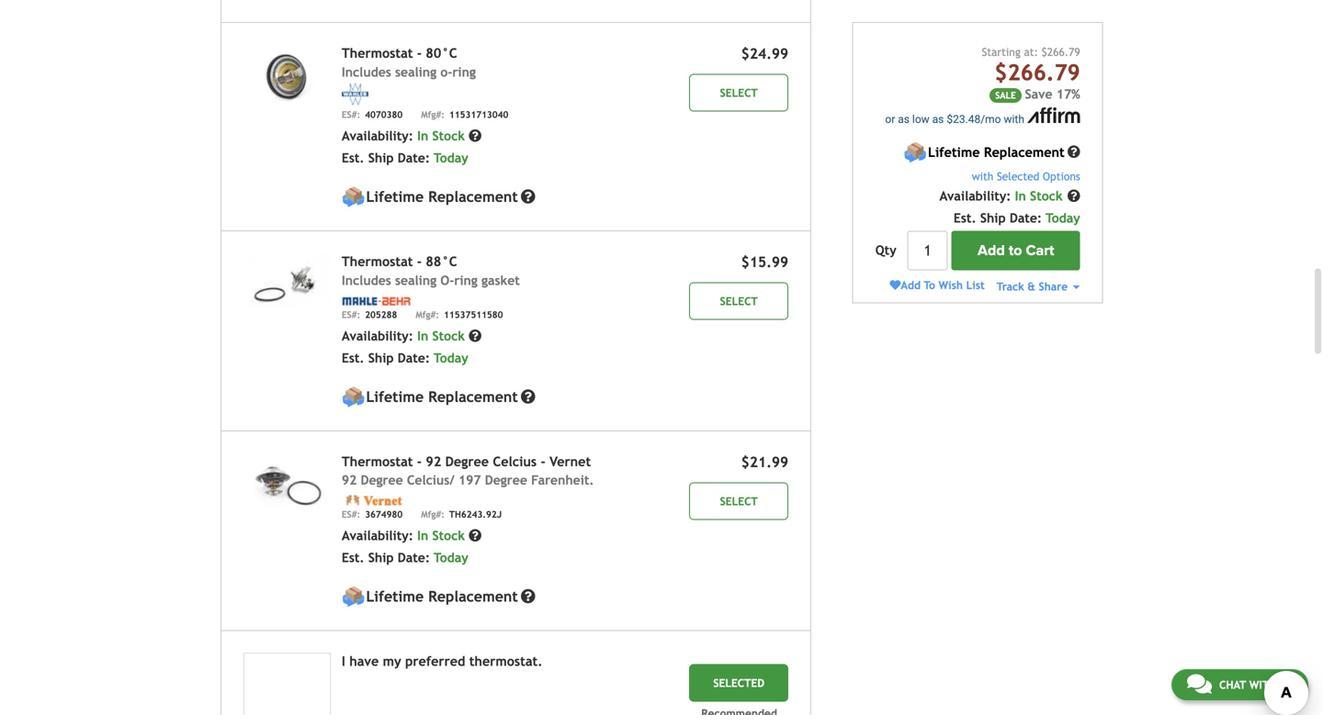 Task type: vqa. For each thing, say whether or not it's contained in the screenshot.


Task type: describe. For each thing, give the bounding box(es) containing it.
selected
[[997, 170, 1039, 183]]

sealing for 15.99
[[395, 273, 437, 288]]

wahler image
[[342, 83, 368, 106]]

ship for 15.99
[[368, 351, 394, 366]]

thermostat for 21.99
[[342, 454, 413, 469]]

today for 21.99
[[434, 551, 468, 565]]

1 vertical spatial 92
[[342, 473, 357, 488]]

thermostat for 15.99
[[342, 254, 413, 269]]

est. ship date: today for 15.99
[[342, 351, 468, 366]]

thermostat for 24.99
[[342, 46, 413, 61]]

thermostat - 88°c includes sealing o-ring gasket
[[342, 254, 520, 288]]

selected options
[[997, 170, 1080, 183]]

this product is lifetime replacement eligible image
[[342, 386, 365, 409]]

heart image
[[890, 280, 901, 291]]

0 vertical spatial with
[[1004, 113, 1024, 126]]

3674980
[[365, 509, 403, 520]]

add to wish list
[[901, 279, 985, 292]]

est. up add to cart button
[[954, 211, 976, 225]]

cart
[[1026, 242, 1054, 259]]

lifetime for 24.99
[[366, 189, 424, 206]]

stock down selected options
[[1030, 189, 1063, 203]]

or
[[885, 113, 895, 126]]

preferred
[[405, 654, 465, 669]]

i have my preferred thermostat.
[[342, 654, 543, 669]]

vernet
[[550, 454, 591, 469]]

sealing for 24.99
[[395, 65, 437, 79]]

question circle image down 11531713040
[[469, 130, 482, 143]]

question circle image up celcius
[[521, 389, 535, 404]]

lifetime for 21.99
[[366, 588, 424, 605]]

replacement for 24.99
[[428, 189, 518, 206]]

date: for 15.99
[[398, 351, 430, 366]]

- left the vernet
[[541, 454, 546, 469]]

replacement for 15.99
[[428, 388, 518, 405]]

chat
[[1219, 679, 1246, 692]]

ship for 21.99
[[368, 551, 394, 565]]

0 vertical spatial this product is lifetime replacement eligible image
[[904, 141, 926, 164]]

question circle image down 11537511580
[[469, 330, 482, 343]]

date: up add to cart
[[1010, 211, 1042, 225]]

add to cart
[[978, 242, 1054, 259]]

197
[[458, 473, 481, 488]]

ship up add to cart button
[[980, 211, 1006, 225]]

4070380
[[365, 110, 403, 120]]

thermostat - 92 degree celcius - vernet 92 degree celcius/ 197 degree farenheit.
[[342, 454, 594, 488]]

wish
[[939, 279, 963, 292]]

add to wish list link
[[890, 279, 985, 292]]

stock for 15.99
[[432, 329, 465, 343]]

share
[[1039, 280, 1068, 293]]

11537511580
[[444, 309, 503, 320]]

options
[[1043, 170, 1080, 183]]

- for 24.99
[[417, 46, 422, 61]]

at:
[[1024, 45, 1038, 58]]

track & share
[[997, 280, 1071, 293]]

in for 24.99
[[417, 129, 428, 144]]

%
[[1071, 87, 1080, 102]]

degree down celcius
[[485, 473, 527, 488]]

low
[[912, 113, 930, 126]]

mahle behr image
[[342, 297, 411, 306]]

or as low as $ 23.48 /mo with
[[885, 113, 1027, 126]]

stock for 24.99
[[432, 129, 465, 144]]

gasket
[[481, 273, 520, 288]]

celcius/
[[407, 473, 455, 488]]

add for add to wish list
[[901, 279, 921, 292]]

lifetime replacement for 15.99
[[366, 388, 518, 405]]

88°c
[[426, 254, 457, 269]]

0 horizontal spatial $
[[947, 113, 953, 126]]

us
[[1280, 679, 1293, 692]]

est. ship date: today for 24.99
[[342, 151, 468, 166]]

comments image
[[1187, 673, 1212, 696]]

est. ship date: today for 21.99
[[342, 551, 468, 565]]

qty
[[875, 243, 896, 258]]

$ inside starting at: $ 266.79 266.79 sale save 17 %
[[1041, 45, 1047, 58]]

starting
[[982, 45, 1021, 58]]

availability: in stock for 24.99
[[342, 129, 469, 144]]

ship for 24.99
[[368, 151, 394, 166]]

in down selected
[[1015, 189, 1026, 203]]



Task type: locate. For each thing, give the bounding box(es) containing it.
0 vertical spatial $
[[1041, 45, 1047, 58]]

chat with us
[[1219, 679, 1293, 692]]

this product is lifetime replacement eligible image for 21.99
[[342, 586, 365, 609]]

est. down the wahler image on the left top of page
[[342, 151, 364, 166]]

0 vertical spatial add
[[978, 242, 1005, 259]]

date: down 3674980
[[398, 551, 430, 565]]

None text field
[[907, 231, 948, 270]]

- up celcius/
[[417, 454, 422, 469]]

availability: down 205288
[[342, 329, 413, 343]]

0 vertical spatial thermostat
[[342, 46, 413, 61]]

today for 24.99
[[434, 151, 468, 166]]

replacement up selected
[[984, 145, 1065, 160]]

lifetime for 15.99
[[366, 388, 424, 405]]

205288
[[365, 309, 397, 320]]

lifetime replacement for 24.99
[[366, 189, 518, 206]]

thermostat up 'vernet' image
[[342, 454, 413, 469]]

- for 21.99
[[417, 454, 422, 469]]

$ right at:
[[1041, 45, 1047, 58]]

est. for 24.99
[[342, 151, 364, 166]]

stock down 11537511580
[[432, 329, 465, 343]]

est. for 21.99
[[342, 551, 364, 565]]

est. up this product is lifetime replacement eligible image
[[342, 351, 364, 366]]

today up cart
[[1046, 211, 1080, 225]]

1 thermostat from the top
[[342, 46, 413, 61]]

0 horizontal spatial add
[[901, 279, 921, 292]]

replacement up i have my preferred thermostat.
[[428, 588, 518, 605]]

1 vertical spatial $
[[947, 113, 953, 126]]

date: for 24.99
[[398, 151, 430, 166]]

1 vertical spatial sealing
[[395, 273, 437, 288]]

farenheit.
[[531, 473, 594, 488]]

availability: in stock down selected
[[939, 189, 1066, 203]]

date:
[[398, 151, 430, 166], [1010, 211, 1042, 225], [398, 351, 430, 366], [398, 551, 430, 565]]

80°c
[[426, 46, 457, 61]]

lifetime replacement up selected
[[928, 145, 1065, 160]]

add inside add to cart button
[[978, 242, 1005, 259]]

my
[[383, 654, 401, 669]]

ring for 24.99
[[452, 65, 476, 79]]

date: down mahle behr image
[[398, 351, 430, 366]]

with
[[1004, 113, 1024, 126], [1249, 679, 1276, 692]]

1 vertical spatial includes
[[342, 273, 391, 288]]

question circle image
[[469, 130, 482, 143], [1067, 190, 1080, 202], [469, 330, 482, 343], [521, 389, 535, 404]]

includes for 24.99
[[342, 65, 391, 79]]

sealing
[[395, 65, 437, 79], [395, 273, 437, 288]]

sale
[[995, 90, 1016, 101]]

stock
[[432, 129, 465, 144], [1030, 189, 1063, 203], [432, 329, 465, 343], [432, 529, 465, 543]]

today down th6243.92j
[[434, 551, 468, 565]]

sealing left the o-
[[395, 273, 437, 288]]

ship down 205288
[[368, 351, 394, 366]]

thermostat - 80°c includes sealing o-ring
[[342, 46, 476, 79]]

266.79 up "save"
[[1008, 60, 1080, 85]]

save
[[1025, 87, 1052, 102]]

availability: down '4070380'
[[342, 129, 413, 144]]

1 vertical spatial this product is lifetime replacement eligible image
[[342, 186, 365, 209]]

- left 88°c
[[417, 254, 422, 269]]

date: down '4070380'
[[398, 151, 430, 166]]

th6243.92j
[[449, 509, 502, 520]]

lifetime replacement up thermostat - 92 degree celcius - vernet 92 degree celcius/ 197 degree farenheit.
[[366, 388, 518, 405]]

ring for 15.99
[[454, 273, 478, 288]]

to
[[924, 279, 935, 292]]

availability: in stock for 21.99
[[342, 529, 469, 543]]

availability: in stock down 205288
[[342, 329, 469, 343]]

track
[[997, 280, 1024, 293]]

to
[[1009, 242, 1022, 259]]

ring
[[452, 65, 476, 79], [454, 273, 478, 288]]

thermostat up mahle behr image
[[342, 254, 413, 269]]

today
[[434, 151, 468, 166], [1046, 211, 1080, 225], [434, 351, 468, 366], [434, 551, 468, 565]]

lifetime replacement up 88°c
[[366, 189, 518, 206]]

0 horizontal spatial as
[[898, 113, 910, 126]]

list
[[966, 279, 985, 292]]

sealing inside thermostat - 80°c includes sealing o-ring
[[395, 65, 437, 79]]

2 thermostat from the top
[[342, 254, 413, 269]]

&
[[1028, 280, 1035, 293]]

replacement up thermostat - 92 degree celcius - vernet 92 degree celcius/ 197 degree farenheit.
[[428, 388, 518, 405]]

2 vertical spatial thermostat
[[342, 454, 413, 469]]

- for 15.99
[[417, 254, 422, 269]]

0 horizontal spatial 92
[[342, 473, 357, 488]]

includes inside thermostat - 80°c includes sealing o-ring
[[342, 65, 391, 79]]

sealing left o- at the left top
[[395, 65, 437, 79]]

92
[[426, 454, 441, 469], [342, 473, 357, 488]]

est. ship date: today up add to cart
[[954, 211, 1080, 225]]

stock down 11531713040
[[432, 129, 465, 144]]

lifetime right this product is lifetime replacement eligible image
[[366, 388, 424, 405]]

1 sealing from the top
[[395, 65, 437, 79]]

add to cart button
[[952, 231, 1080, 270]]

lifetime replacement
[[928, 145, 1065, 160], [366, 189, 518, 206], [366, 388, 518, 405], [366, 588, 518, 605]]

ring inside thermostat - 80°c includes sealing o-ring
[[452, 65, 476, 79]]

est.
[[342, 151, 364, 166], [954, 211, 976, 225], [342, 351, 364, 366], [342, 551, 364, 565]]

0 vertical spatial ring
[[452, 65, 476, 79]]

availability: for 15.99
[[342, 329, 413, 343]]

est. for 15.99
[[342, 351, 364, 366]]

degree
[[445, 454, 489, 469], [361, 473, 403, 488], [485, 473, 527, 488]]

with left us
[[1249, 679, 1276, 692]]

92 up 'vernet' image
[[342, 473, 357, 488]]

starting at: $ 266.79 266.79 sale save 17 %
[[982, 45, 1080, 102]]

ship down '4070380'
[[368, 151, 394, 166]]

in for 21.99
[[417, 529, 428, 543]]

ring down 88°c
[[454, 273, 478, 288]]

- inside thermostat - 88°c includes sealing o-ring gasket
[[417, 254, 422, 269]]

availability: in stock down 3674980
[[342, 529, 469, 543]]

0 horizontal spatial with
[[1004, 113, 1024, 126]]

degree up 197
[[445, 454, 489, 469]]

est. ship date: today down 3674980
[[342, 551, 468, 565]]

lifetime
[[928, 145, 980, 160], [366, 189, 424, 206], [366, 388, 424, 405], [366, 588, 424, 605]]

availability: for 24.99
[[342, 129, 413, 144]]

question circle image
[[1067, 145, 1080, 158], [521, 189, 535, 204], [469, 530, 482, 543], [521, 589, 535, 604]]

0 vertical spatial sealing
[[395, 65, 437, 79]]

est. ship date: today
[[342, 151, 468, 166], [954, 211, 1080, 225], [342, 351, 468, 366], [342, 551, 468, 565]]

1 includes from the top
[[342, 65, 391, 79]]

lifetime up my in the left of the page
[[366, 588, 424, 605]]

2 sealing from the top
[[395, 273, 437, 288]]

24.99
[[750, 46, 788, 62]]

ship down 3674980
[[368, 551, 394, 565]]

266.79 right at:
[[1047, 45, 1080, 58]]

1 horizontal spatial with
[[1249, 679, 1276, 692]]

in down thermostat - 80°c includes sealing o-ring at top left
[[417, 129, 428, 144]]

replacement for 21.99
[[428, 588, 518, 605]]

add
[[978, 242, 1005, 259], [901, 279, 921, 292]]

this product is lifetime replacement eligible image for 24.99
[[342, 186, 365, 209]]

celcius
[[493, 454, 537, 469]]

est. ship date: today down '4070380'
[[342, 151, 468, 166]]

/mo
[[981, 113, 1001, 126]]

includes
[[342, 65, 391, 79], [342, 273, 391, 288]]

stock down th6243.92j
[[432, 529, 465, 543]]

in down celcius/
[[417, 529, 428, 543]]

availability: down selected
[[939, 189, 1011, 203]]

includes up the wahler image on the left top of page
[[342, 65, 391, 79]]

i
[[342, 654, 345, 669]]

replacement up 88°c
[[428, 189, 518, 206]]

as right low
[[932, 113, 944, 126]]

includes up mahle behr image
[[342, 273, 391, 288]]

266.79
[[1047, 45, 1080, 58], [1008, 60, 1080, 85]]

thermostat
[[342, 46, 413, 61], [342, 254, 413, 269], [342, 454, 413, 469]]

have
[[349, 654, 379, 669]]

o-
[[440, 65, 452, 79]]

in for 15.99
[[417, 329, 428, 343]]

1 vertical spatial ring
[[454, 273, 478, 288]]

availability: in stock down '4070380'
[[342, 129, 469, 144]]

15.99
[[750, 254, 788, 271]]

in down thermostat - 88°c includes sealing o-ring gasket
[[417, 329, 428, 343]]

vernet image
[[342, 496, 402, 506]]

in
[[417, 129, 428, 144], [1015, 189, 1026, 203], [417, 329, 428, 343], [417, 529, 428, 543]]

lifetime up thermostat - 88°c includes sealing o-ring gasket
[[366, 189, 424, 206]]

with right /mo
[[1004, 113, 1024, 126]]

2 as from the left
[[932, 113, 944, 126]]

today down 11537511580
[[434, 351, 468, 366]]

- left 80°c
[[417, 46, 422, 61]]

- inside thermostat - 80°c includes sealing o-ring
[[417, 46, 422, 61]]

availability: down 3674980
[[342, 529, 413, 543]]

add for add to cart
[[978, 242, 1005, 259]]

0 vertical spatial 92
[[426, 454, 441, 469]]

21.99
[[750, 454, 788, 471]]

-
[[417, 46, 422, 61], [417, 254, 422, 269], [417, 454, 422, 469], [541, 454, 546, 469]]

1 as from the left
[[898, 113, 910, 126]]

ring inside thermostat - 88°c includes sealing o-ring gasket
[[454, 273, 478, 288]]

2 includes from the top
[[342, 273, 391, 288]]

sealing inside thermostat - 88°c includes sealing o-ring gasket
[[395, 273, 437, 288]]

availability: in stock
[[342, 129, 469, 144], [939, 189, 1066, 203], [342, 329, 469, 343], [342, 529, 469, 543]]

as
[[898, 113, 910, 126], [932, 113, 944, 126]]

lifetime down or as low as $ 23.48 /mo with
[[928, 145, 980, 160]]

lifetime replacement for 21.99
[[366, 588, 518, 605]]

1 vertical spatial 266.79
[[1008, 60, 1080, 85]]

92 up celcius/
[[426, 454, 441, 469]]

question circle image down options on the right top
[[1067, 190, 1080, 202]]

0 vertical spatial includes
[[342, 65, 391, 79]]

1 horizontal spatial 92
[[426, 454, 441, 469]]

ship
[[368, 151, 394, 166], [980, 211, 1006, 225], [368, 351, 394, 366], [368, 551, 394, 565]]

1 horizontal spatial add
[[978, 242, 1005, 259]]

thermostat inside thermostat - 80°c includes sealing o-ring
[[342, 46, 413, 61]]

0 vertical spatial 266.79
[[1047, 45, 1080, 58]]

thermostat.
[[469, 654, 543, 669]]

23.48
[[953, 113, 981, 126]]

today down 11531713040
[[434, 151, 468, 166]]

date: for 21.99
[[398, 551, 430, 565]]

17
[[1056, 87, 1071, 102]]

est. down 'vernet' image
[[342, 551, 364, 565]]

1 horizontal spatial as
[[932, 113, 944, 126]]

chat with us link
[[1171, 670, 1308, 701]]

availability:
[[342, 129, 413, 144], [939, 189, 1011, 203], [342, 329, 413, 343], [342, 529, 413, 543]]

2 vertical spatial this product is lifetime replacement eligible image
[[342, 586, 365, 609]]

$
[[1041, 45, 1047, 58], [947, 113, 953, 126]]

est. ship date: today down 205288
[[342, 351, 468, 366]]

availability: in stock for 15.99
[[342, 329, 469, 343]]

replacement
[[984, 145, 1065, 160], [428, 189, 518, 206], [428, 388, 518, 405], [428, 588, 518, 605]]

track & share button
[[997, 280, 1080, 293]]

stock for 21.99
[[432, 529, 465, 543]]

today for 15.99
[[434, 351, 468, 366]]

$ right low
[[947, 113, 953, 126]]

this product is lifetime replacement eligible image
[[904, 141, 926, 164], [342, 186, 365, 209], [342, 586, 365, 609]]

degree up 'vernet' image
[[361, 473, 403, 488]]

includes inside thermostat - 88°c includes sealing o-ring gasket
[[342, 273, 391, 288]]

1 vertical spatial add
[[901, 279, 921, 292]]

includes for 15.99
[[342, 273, 391, 288]]

3 thermostat from the top
[[342, 454, 413, 469]]

o-
[[440, 273, 454, 288]]

thermostat inside thermostat - 92 degree celcius - vernet 92 degree celcius/ 197 degree farenheit.
[[342, 454, 413, 469]]

1 horizontal spatial $
[[1041, 45, 1047, 58]]

thermostat up the wahler image on the left top of page
[[342, 46, 413, 61]]

as right or
[[898, 113, 910, 126]]

1 vertical spatial thermostat
[[342, 254, 413, 269]]

thermostat inside thermostat - 88°c includes sealing o-ring gasket
[[342, 254, 413, 269]]

1 vertical spatial with
[[1249, 679, 1276, 692]]

11531713040
[[449, 110, 508, 120]]

ring down 80°c
[[452, 65, 476, 79]]

lifetime replacement up i have my preferred thermostat.
[[366, 588, 518, 605]]

or as low as $23.48/mo with  - affirm financing (opens in modal) element
[[875, 107, 1080, 126]]

availability: for 21.99
[[342, 529, 413, 543]]



